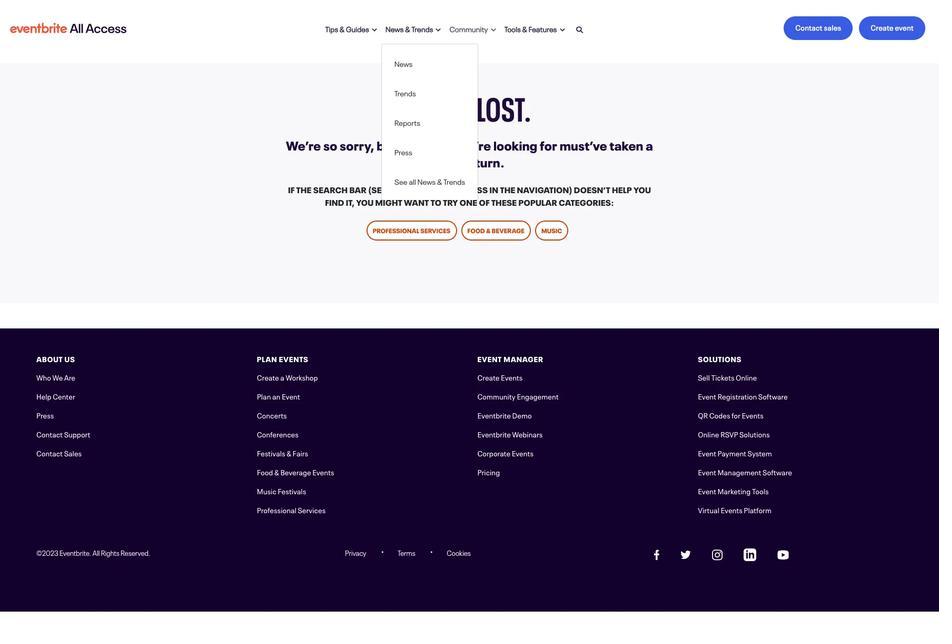 Task type: describe. For each thing, give the bounding box(es) containing it.
registration
[[718, 391, 757, 402]]

of
[[479, 196, 490, 208]]

event for event management software
[[698, 467, 717, 477]]

create for create event
[[871, 22, 894, 32]]

online rsvp solutions
[[698, 429, 770, 440]]

news for news
[[395, 58, 413, 68]]

events for corporate events
[[512, 448, 534, 458]]

0 horizontal spatial press
[[36, 410, 54, 421]]

0 horizontal spatial a
[[281, 372, 285, 383]]

are
[[64, 372, 75, 383]]

tickets
[[712, 372, 735, 383]]

cookies link
[[447, 548, 471, 558]]

beverage
[[281, 467, 311, 477]]

twitter image
[[681, 551, 691, 560]]

virtual
[[698, 505, 720, 515]]

create a workshop link
[[257, 372, 318, 383]]

arrow image
[[491, 28, 496, 32]]

logo eventbrite image
[[8, 19, 128, 38]]

event management software link
[[698, 467, 793, 477]]

community engagement link
[[478, 391, 559, 402]]

event for event payment system
[[698, 448, 717, 458]]

create events
[[478, 372, 523, 383]]

0 vertical spatial solutions
[[698, 354, 742, 364]]

& for beverage
[[275, 467, 279, 477]]

©2023
[[36, 548, 58, 558]]

glass
[[461, 183, 488, 196]]

online rsvp solutions link
[[698, 429, 770, 440]]

corporate events link
[[478, 448, 534, 458]]

professional services
[[257, 505, 326, 515]]

music festivals link
[[257, 486, 306, 496]]

1 vertical spatial tools
[[752, 486, 769, 496]]

categories:
[[559, 196, 614, 208]]

we're for we're lost.
[[407, 81, 472, 130]]

who
[[36, 372, 51, 383]]

system
[[748, 448, 772, 458]]

if
[[288, 183, 295, 196]]

tips & guides link
[[321, 17, 381, 40]]

food & beverage events
[[257, 467, 334, 477]]

events for plan events
[[279, 354, 309, 364]]

plan an event link
[[257, 391, 300, 402]]

food & beverage
[[468, 226, 525, 235]]

food for food & beverage
[[468, 226, 485, 235]]

sell
[[698, 372, 710, 383]]

center
[[53, 391, 75, 402]]

the right (see
[[388, 183, 404, 196]]

trends inside trends link
[[395, 87, 416, 98]]

privacy link
[[345, 548, 367, 558]]

arrow image for trends
[[436, 28, 441, 32]]

see all news & trends link
[[382, 172, 478, 190]]

terms
[[398, 548, 416, 558]]

we're so sorry, but the page you're looking for must've taken a wrong turn.
[[286, 135, 653, 171]]

contact sales
[[36, 448, 82, 458]]

eventbrite for eventbrite webinars
[[478, 429, 511, 440]]

eventbrite webinars
[[478, 429, 543, 440]]

engagement
[[517, 391, 559, 402]]

in
[[490, 183, 499, 196]]

create event link
[[860, 16, 926, 40]]

one
[[460, 196, 478, 208]]

contact sales link
[[784, 16, 853, 40]]

bar
[[350, 183, 367, 196]]

trends inside "see all news & trends" link
[[444, 176, 465, 186]]

professional services
[[373, 226, 451, 235]]

plan for plan an event
[[257, 391, 271, 402]]

professional for professional services
[[257, 505, 297, 515]]

news link
[[382, 53, 478, 72]]

software for event management software
[[763, 467, 793, 477]]

music for music festivals
[[257, 486, 277, 496]]

event marketing tools link
[[698, 486, 769, 496]]

news & trends
[[386, 23, 433, 33]]

create events link
[[478, 372, 523, 383]]

music for music
[[542, 226, 562, 235]]

create for create events
[[478, 372, 500, 383]]

to
[[431, 196, 442, 208]]

community for community engagement
[[478, 391, 516, 402]]

professional services link
[[257, 505, 326, 515]]

0 horizontal spatial you
[[356, 196, 374, 208]]

concerts
[[257, 410, 287, 421]]

about us
[[36, 354, 75, 364]]

search
[[313, 183, 348, 196]]

trends inside news & trends link
[[412, 23, 433, 33]]

sell tickets online
[[698, 372, 757, 383]]

create a workshop
[[257, 372, 318, 383]]

eventbrite webinars link
[[478, 429, 543, 440]]

contact support
[[36, 429, 90, 440]]

events down event registration software 'link'
[[742, 410, 764, 421]]

eventbrite demo link
[[478, 410, 532, 421]]

qr codes for events
[[698, 410, 764, 421]]

tips
[[326, 23, 338, 33]]

event right an
[[282, 391, 300, 402]]

webinars
[[513, 429, 543, 440]]

if the search bar (see the magnifying glass in the navigation) doesn't help you find it, you might want to try one of these popular categories:
[[288, 183, 651, 208]]

features
[[529, 23, 557, 33]]

terms link
[[398, 548, 416, 558]]

who we are
[[36, 372, 75, 383]]

marketing
[[718, 486, 751, 496]]

create for create a workshop
[[257, 372, 279, 383]]

1 horizontal spatial you
[[634, 183, 651, 196]]

all
[[93, 548, 100, 558]]

taken
[[610, 135, 644, 154]]

you're
[[454, 135, 491, 154]]

1 vertical spatial press link
[[36, 410, 54, 421]]

a inside we're so sorry, but the page you're looking for must've taken a wrong turn.
[[646, 135, 653, 154]]

the right the if
[[296, 183, 312, 196]]

codes
[[710, 410, 731, 421]]

an
[[272, 391, 281, 402]]

doesn't
[[574, 183, 611, 196]]

0 vertical spatial online
[[736, 372, 757, 383]]

event registration software
[[698, 391, 788, 402]]

for inside we're so sorry, but the page you're looking for must've taken a wrong turn.
[[540, 135, 558, 154]]

the inside we're so sorry, but the page you're looking for must've taken a wrong turn.
[[399, 135, 419, 154]]



Task type: vqa. For each thing, say whether or not it's contained in the screenshot.
top View more 'element'
no



Task type: locate. For each thing, give the bounding box(es) containing it.
you
[[634, 183, 651, 196], [356, 196, 374, 208]]

1 vertical spatial solutions
[[740, 429, 770, 440]]

privacy
[[345, 548, 367, 558]]

professional down music festivals on the bottom of page
[[257, 505, 297, 515]]

help
[[612, 183, 632, 196]]

press up the see
[[395, 146, 413, 157]]

0 horizontal spatial press link
[[36, 410, 54, 421]]

events down event manager
[[501, 372, 523, 383]]

events
[[279, 354, 309, 364], [501, 372, 523, 383], [742, 410, 764, 421], [512, 448, 534, 458], [313, 467, 334, 477], [721, 505, 743, 515]]

2 eventbrite from the top
[[478, 429, 511, 440]]

eventbrite up corporate at right
[[478, 429, 511, 440]]

& for trends
[[405, 23, 410, 33]]

contact for contact sales
[[796, 22, 823, 32]]

tips & guides
[[326, 23, 369, 33]]

solutions up tickets
[[698, 354, 742, 364]]

management
[[718, 467, 762, 477]]

1 horizontal spatial press link
[[382, 142, 478, 161]]

news right guides
[[386, 23, 404, 33]]

community for community
[[450, 23, 488, 33]]

events up the create a workshop
[[279, 354, 309, 364]]

tools up platform
[[752, 486, 769, 496]]

music link
[[535, 221, 569, 241]]

rights
[[101, 548, 119, 558]]

0 vertical spatial press link
[[382, 142, 478, 161]]

2 arrow image from the left
[[436, 28, 441, 32]]

the right the but
[[399, 135, 419, 154]]

1 horizontal spatial create
[[478, 372, 500, 383]]

event marketing tools
[[698, 486, 769, 496]]

0 vertical spatial plan
[[257, 354, 277, 364]]

1 vertical spatial community
[[478, 391, 516, 402]]

news right all
[[418, 176, 436, 186]]

all
[[409, 176, 416, 186]]

events for create events
[[501, 372, 523, 383]]

1 vertical spatial trends
[[395, 87, 416, 98]]

event for event marketing tools
[[698, 486, 717, 496]]

2 plan from the top
[[257, 391, 271, 402]]

0 vertical spatial contact
[[796, 22, 823, 32]]

youtube image
[[778, 550, 789, 560]]

0 horizontal spatial music
[[257, 486, 277, 496]]

0 horizontal spatial arrow image
[[372, 28, 377, 32]]

tools & features
[[505, 23, 557, 33]]

pricing
[[478, 467, 500, 477]]

& inside 'link'
[[523, 23, 528, 33]]

festivals up professional services link
[[278, 486, 306, 496]]

tools right arrow image
[[505, 23, 521, 33]]

contact for contact support
[[36, 429, 63, 440]]

tools inside tools & features 'link'
[[505, 23, 521, 33]]

trends up news link
[[412, 23, 433, 33]]

conferences
[[257, 429, 299, 440]]

fairs
[[293, 448, 308, 458]]

0 horizontal spatial for
[[540, 135, 558, 154]]

we're inside we're so sorry, but the page you're looking for must've taken a wrong turn.
[[286, 135, 321, 154]]

plan for plan events
[[257, 354, 277, 364]]

1 vertical spatial online
[[698, 429, 720, 440]]

community engagement
[[478, 391, 559, 402]]

we're up 'page'
[[407, 81, 472, 130]]

1 vertical spatial plan
[[257, 391, 271, 402]]

software for event registration software
[[759, 391, 788, 402]]

1 vertical spatial music
[[257, 486, 277, 496]]

& for beverage
[[486, 226, 491, 235]]

manager
[[504, 354, 544, 364]]

1 horizontal spatial music
[[542, 226, 562, 235]]

virtual events platform link
[[698, 505, 772, 515]]

a right taken
[[646, 135, 653, 154]]

professional services link
[[367, 221, 457, 241]]

1 vertical spatial we're
[[286, 135, 321, 154]]

music up professional services link
[[257, 486, 277, 496]]

eventbrite demo
[[478, 410, 532, 421]]

services
[[421, 226, 451, 235]]

concerts link
[[257, 410, 287, 421]]

3 arrow image from the left
[[560, 28, 565, 32]]

food up music festivals link
[[257, 467, 273, 477]]

1 plan from the top
[[257, 354, 277, 364]]

plan up the create a workshop
[[257, 354, 277, 364]]

trends
[[412, 23, 433, 33], [395, 87, 416, 98], [444, 176, 465, 186]]

see all news & trends
[[395, 176, 465, 186]]

events right beverage
[[313, 467, 334, 477]]

arrow image left search icon
[[560, 28, 565, 32]]

0 horizontal spatial food
[[257, 467, 273, 477]]

festivals down conferences
[[257, 448, 285, 458]]

looking
[[494, 135, 538, 154]]

online down qr
[[698, 429, 720, 440]]

0 vertical spatial we're
[[407, 81, 472, 130]]

we're left the so
[[286, 135, 321, 154]]

you right help
[[634, 183, 651, 196]]

2 vertical spatial contact
[[36, 448, 63, 458]]

event left payment at the right bottom
[[698, 448, 717, 458]]

1 vertical spatial eventbrite
[[478, 429, 511, 440]]

0 vertical spatial news
[[386, 23, 404, 33]]

event for event registration software
[[698, 391, 717, 402]]

arrow image inside news & trends link
[[436, 28, 441, 32]]

event registration software link
[[698, 391, 788, 402]]

trends up reports
[[395, 87, 416, 98]]

arrow image for features
[[560, 28, 565, 32]]

the
[[399, 135, 419, 154], [296, 183, 312, 196], [388, 183, 404, 196], [500, 183, 516, 196]]

beverage
[[492, 226, 525, 235]]

music down popular on the top of page
[[542, 226, 562, 235]]

search icon image
[[576, 26, 584, 34]]

1 vertical spatial for
[[732, 410, 741, 421]]

reserved.
[[121, 548, 150, 558]]

you right it,
[[356, 196, 374, 208]]

0 horizontal spatial we're
[[286, 135, 321, 154]]

help center link
[[36, 391, 75, 402]]

0 vertical spatial a
[[646, 135, 653, 154]]

0 vertical spatial community
[[450, 23, 488, 33]]

events down event marketing tools link in the right of the page
[[721, 505, 743, 515]]

0 vertical spatial trends
[[412, 23, 433, 33]]

event up virtual
[[698, 486, 717, 496]]

event for event manager
[[478, 354, 502, 364]]

trends down wrong
[[444, 176, 465, 186]]

facebook image
[[654, 550, 659, 561]]

corporate
[[478, 448, 511, 458]]

press
[[395, 146, 413, 157], [36, 410, 54, 421]]

2 horizontal spatial create
[[871, 22, 894, 32]]

professional for professional services
[[373, 226, 419, 235]]

arrow image for guides
[[372, 28, 377, 32]]

a
[[646, 135, 653, 154], [281, 372, 285, 383]]

1 horizontal spatial tools
[[752, 486, 769, 496]]

festivals & fairs link
[[257, 448, 308, 458]]

want
[[404, 196, 429, 208]]

eventbrite for eventbrite demo
[[478, 410, 511, 421]]

& for fairs
[[287, 448, 291, 458]]

arrow image inside tools & features 'link'
[[560, 28, 565, 32]]

1 vertical spatial professional
[[257, 505, 297, 515]]

0 horizontal spatial online
[[698, 429, 720, 440]]

but
[[377, 135, 397, 154]]

2 vertical spatial trends
[[444, 176, 465, 186]]

arrow image right guides
[[372, 28, 377, 32]]

food for food & beverage events
[[257, 467, 273, 477]]

2 horizontal spatial arrow image
[[560, 28, 565, 32]]

1 horizontal spatial for
[[732, 410, 741, 421]]

1 horizontal spatial food
[[468, 226, 485, 235]]

workshop
[[286, 372, 318, 383]]

create left 'event'
[[871, 22, 894, 32]]

news
[[386, 23, 404, 33], [395, 58, 413, 68], [418, 176, 436, 186]]

page
[[421, 135, 452, 154]]

qr
[[698, 410, 708, 421]]

1 vertical spatial software
[[763, 467, 793, 477]]

news for news & trends
[[386, 23, 404, 33]]

1 vertical spatial contact
[[36, 429, 63, 440]]

1 vertical spatial festivals
[[278, 486, 306, 496]]

we're lost.
[[407, 81, 532, 130]]

0 vertical spatial software
[[759, 391, 788, 402]]

solutions up system at the bottom right of page
[[740, 429, 770, 440]]

arrow image
[[372, 28, 377, 32], [436, 28, 441, 32], [560, 28, 565, 32]]

virtual events platform
[[698, 505, 772, 515]]

contact sales link
[[36, 448, 82, 458]]

0 vertical spatial for
[[540, 135, 558, 154]]

contact sales
[[796, 22, 842, 32]]

professional down might
[[373, 226, 419, 235]]

arrow image right news & trends
[[436, 28, 441, 32]]

create down event manager
[[478, 372, 500, 383]]

press link down 'help'
[[36, 410, 54, 421]]

1 horizontal spatial professional
[[373, 226, 419, 235]]

instagram image
[[712, 550, 723, 561]]

1 horizontal spatial we're
[[407, 81, 472, 130]]

event
[[478, 354, 502, 364], [282, 391, 300, 402], [698, 391, 717, 402], [698, 448, 717, 458], [698, 467, 717, 477], [698, 486, 717, 496]]

news & trends link
[[381, 17, 446, 40]]

0 vertical spatial eventbrite
[[478, 410, 511, 421]]

food down one
[[468, 226, 485, 235]]

1 horizontal spatial arrow image
[[436, 28, 441, 32]]

it,
[[346, 196, 355, 208]]

0 vertical spatial press
[[395, 146, 413, 157]]

plan an event
[[257, 391, 300, 402]]

for right looking
[[540, 135, 558, 154]]

see
[[395, 176, 408, 186]]

the right in
[[500, 183, 516, 196]]

press down 'help'
[[36, 410, 54, 421]]

a down plan events
[[281, 372, 285, 383]]

1 arrow image from the left
[[372, 28, 377, 32]]

sales
[[64, 448, 82, 458]]

0 vertical spatial tools
[[505, 23, 521, 33]]

create up an
[[257, 372, 279, 383]]

create
[[871, 22, 894, 32], [257, 372, 279, 383], [478, 372, 500, 383]]

we
[[52, 372, 63, 383]]

community left arrow image
[[450, 23, 488, 33]]

we're for we're so sorry, but the page you're looking for must've taken a wrong turn.
[[286, 135, 321, 154]]

contact
[[796, 22, 823, 32], [36, 429, 63, 440], [36, 448, 63, 458]]

contact for contact sales
[[36, 448, 63, 458]]

plan left an
[[257, 391, 271, 402]]

qr codes for events link
[[698, 410, 764, 421]]

sorry,
[[340, 135, 375, 154]]

eventbrite.
[[60, 548, 91, 558]]

0 vertical spatial festivals
[[257, 448, 285, 458]]

event left management
[[698, 467, 717, 477]]

guides
[[346, 23, 369, 33]]

0 horizontal spatial tools
[[505, 23, 521, 33]]

sales
[[824, 22, 842, 32]]

community
[[450, 23, 488, 33], [478, 391, 516, 402]]

news down news & trends
[[395, 58, 413, 68]]

software down system at the bottom right of page
[[763, 467, 793, 477]]

software right the registration on the bottom
[[759, 391, 788, 402]]

1 vertical spatial food
[[257, 467, 273, 477]]

©2023 eventbrite. all rights reserved.
[[36, 548, 150, 558]]

corporate events
[[478, 448, 534, 458]]

0 vertical spatial food
[[468, 226, 485, 235]]

0 vertical spatial music
[[542, 226, 562, 235]]

1 eventbrite from the top
[[478, 410, 511, 421]]

1 vertical spatial a
[[281, 372, 285, 383]]

event payment system link
[[698, 448, 772, 458]]

1 vertical spatial news
[[395, 58, 413, 68]]

eventbrite up eventbrite webinars link
[[478, 410, 511, 421]]

events for virtual events platform
[[721, 505, 743, 515]]

2 vertical spatial news
[[418, 176, 436, 186]]

linkedin image
[[744, 549, 757, 562]]

try
[[443, 196, 458, 208]]

community down create events link
[[478, 391, 516, 402]]

1 horizontal spatial online
[[736, 372, 757, 383]]

online up event registration software 'link'
[[736, 372, 757, 383]]

& for guides
[[340, 23, 345, 33]]

for right codes
[[732, 410, 741, 421]]

navigation)
[[517, 183, 573, 196]]

help
[[36, 391, 51, 402]]

& for features
[[523, 23, 528, 33]]

support
[[64, 429, 90, 440]]

arrow image inside 'tips & guides' link
[[372, 28, 377, 32]]

help center
[[36, 391, 75, 402]]

find
[[325, 196, 344, 208]]

1 horizontal spatial press
[[395, 146, 413, 157]]

who we are link
[[36, 372, 75, 383]]

festivals & fairs
[[257, 448, 308, 458]]

so
[[324, 135, 338, 154]]

1 horizontal spatial a
[[646, 135, 653, 154]]

0 horizontal spatial create
[[257, 372, 279, 383]]

event down sell
[[698, 391, 717, 402]]

0 horizontal spatial professional
[[257, 505, 297, 515]]

wrong
[[435, 152, 473, 171]]

events down webinars
[[512, 448, 534, 458]]

1 vertical spatial press
[[36, 410, 54, 421]]

press link down the 'reports' "link"
[[382, 142, 478, 161]]

magnifying
[[405, 183, 459, 196]]

reports
[[395, 117, 420, 127]]

event up create events link
[[478, 354, 502, 364]]

0 vertical spatial professional
[[373, 226, 419, 235]]

event manager
[[478, 354, 544, 364]]



